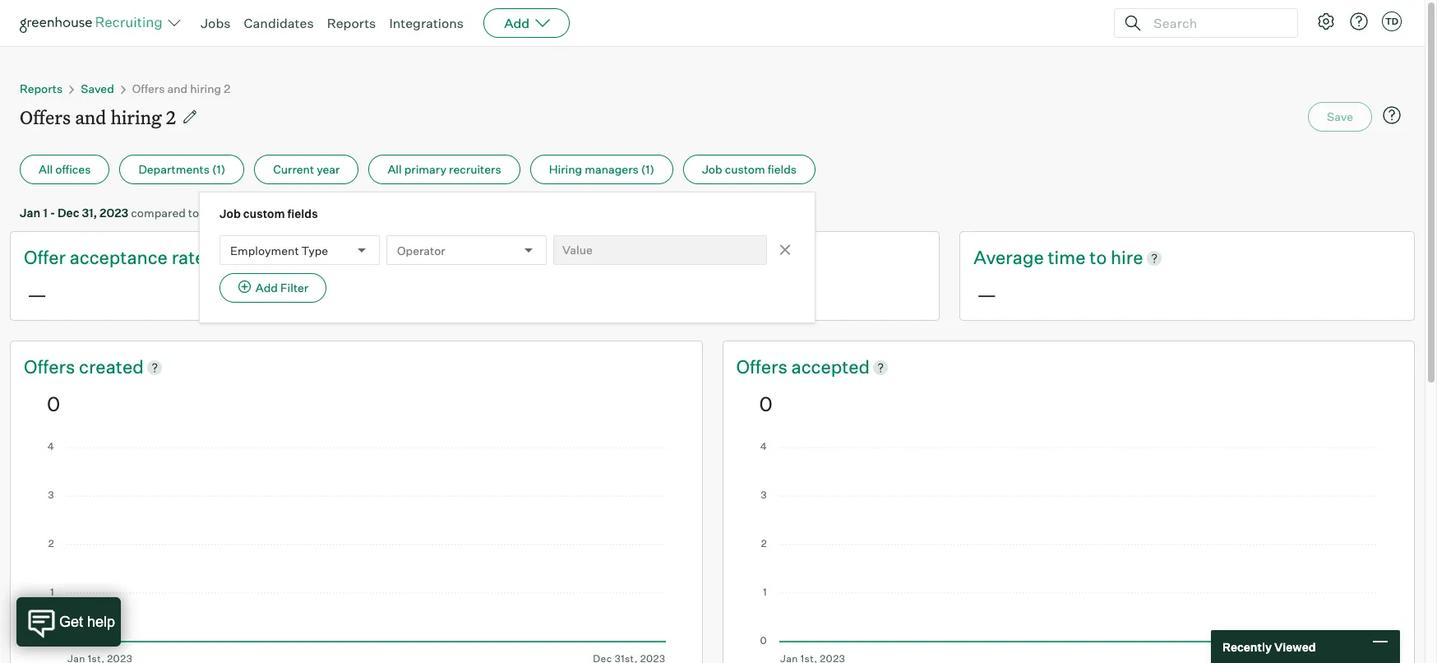 Task type: describe. For each thing, give the bounding box(es) containing it.
recruiters
[[449, 162, 502, 176]]

td button
[[1383, 12, 1403, 31]]

2 jan from the left
[[202, 206, 222, 220]]

1 (1) from the left
[[212, 162, 225, 176]]

time link for fill
[[573, 245, 615, 270]]

average for fill
[[499, 246, 569, 268]]

1 vertical spatial job custom fields
[[220, 206, 318, 220]]

Value text field
[[554, 235, 768, 265]]

0 horizontal spatial hiring
[[111, 104, 162, 129]]

2022
[[282, 206, 310, 220]]

all offices button
[[20, 155, 110, 184]]

add button
[[484, 8, 570, 38]]

to for hire
[[1090, 246, 1107, 268]]

all for all offices
[[39, 162, 53, 176]]

1 jan from the left
[[20, 206, 40, 220]]

all offices
[[39, 162, 91, 176]]

created
[[79, 355, 144, 377]]

faq image
[[1383, 105, 1403, 125]]

candidates
[[244, 15, 314, 31]]

average link for hire
[[974, 245, 1048, 270]]

all for all primary recruiters
[[388, 162, 402, 176]]

0 vertical spatial reports
[[327, 15, 376, 31]]

2 (1) from the left
[[641, 162, 655, 176]]

integrations link
[[389, 15, 464, 31]]

add for add filter
[[256, 280, 278, 294]]

jobs link
[[201, 15, 231, 31]]

0 vertical spatial hiring
[[190, 81, 221, 95]]

job custom fields inside button
[[702, 162, 797, 176]]

0 vertical spatial offers and hiring 2
[[132, 81, 231, 95]]

1 horizontal spatial 2
[[224, 81, 231, 95]]

0 horizontal spatial to
[[188, 206, 199, 220]]

departments (1)
[[139, 162, 225, 176]]

average link for fill
[[499, 245, 573, 270]]

jan 1 - dec 31, 2023 compared to jan 1 - dec 31, 2022
[[20, 206, 310, 220]]

hiring
[[549, 162, 583, 176]]

2 - from the left
[[232, 206, 237, 220]]

compared
[[131, 206, 186, 220]]

offer link
[[24, 245, 70, 270]]

td
[[1386, 16, 1399, 27]]

2023
[[100, 206, 129, 220]]

1 vertical spatial 2
[[166, 104, 176, 129]]

to link for fill
[[615, 245, 636, 270]]

hiring managers (1)
[[549, 162, 655, 176]]

departments (1) button
[[120, 155, 244, 184]]

managers
[[585, 162, 639, 176]]

acceptance
[[70, 246, 168, 268]]

offices
[[55, 162, 91, 176]]

0 for accepted
[[760, 391, 773, 416]]

departments
[[139, 162, 210, 176]]

filter
[[280, 280, 309, 294]]

rate link
[[172, 245, 205, 270]]

Search text field
[[1150, 11, 1283, 35]]

2 31, from the left
[[264, 206, 279, 220]]

viewed
[[1275, 640, 1317, 654]]

td button
[[1380, 8, 1406, 35]]

— for offer
[[27, 282, 47, 307]]

job custom fields button
[[683, 155, 816, 184]]

hire link
[[1111, 245, 1144, 270]]

current year
[[273, 162, 340, 176]]

hire
[[1111, 246, 1144, 268]]

hiring managers (1) button
[[530, 155, 674, 184]]

all primary recruiters button
[[369, 155, 520, 184]]

1 vertical spatial job
[[220, 206, 241, 220]]

integrations
[[389, 15, 464, 31]]

1 dec from the left
[[58, 206, 79, 220]]

current
[[273, 162, 314, 176]]

saved
[[81, 81, 114, 95]]

rate
[[172, 246, 205, 268]]

recently
[[1223, 640, 1273, 654]]



Task type: locate. For each thing, give the bounding box(es) containing it.
jan up 'offer' at the top left of the page
[[20, 206, 40, 220]]

1 up 'offer' at the top left of the page
[[43, 206, 48, 220]]

edit image
[[182, 109, 198, 125]]

recently viewed
[[1223, 640, 1317, 654]]

0 horizontal spatial to link
[[615, 245, 636, 270]]

-
[[50, 206, 55, 220], [232, 206, 237, 220]]

2
[[224, 81, 231, 95], [166, 104, 176, 129]]

0 horizontal spatial 1
[[43, 206, 48, 220]]

0 vertical spatial fields
[[768, 162, 797, 176]]

custom inside button
[[725, 162, 766, 176]]

1 horizontal spatial offers link
[[737, 354, 792, 380]]

fields
[[768, 162, 797, 176], [288, 206, 318, 220]]

job custom fields
[[702, 162, 797, 176], [220, 206, 318, 220]]

1 time from the left
[[573, 246, 611, 268]]

(1) right departments
[[212, 162, 225, 176]]

offers and hiring 2 down saved
[[20, 104, 176, 129]]

fields inside 'job custom fields' button
[[768, 162, 797, 176]]

1 xychart image from the left
[[47, 442, 666, 663]]

2 1 from the left
[[225, 206, 230, 220]]

2 0 from the left
[[760, 391, 773, 416]]

1 horizontal spatial average time to
[[974, 246, 1111, 268]]

to for fill
[[615, 246, 632, 268]]

hiring up edit icon
[[190, 81, 221, 95]]

job inside button
[[702, 162, 723, 176]]

all left offices
[[39, 162, 53, 176]]

type
[[302, 243, 328, 257]]

1 horizontal spatial job
[[702, 162, 723, 176]]

1 horizontal spatial reports link
[[327, 15, 376, 31]]

0 horizontal spatial reports
[[20, 81, 63, 95]]

2 all from the left
[[388, 162, 402, 176]]

- up the "employment"
[[232, 206, 237, 220]]

to link
[[615, 245, 636, 270], [1090, 245, 1111, 270]]

and down saved
[[75, 104, 106, 129]]

1 horizontal spatial time link
[[1048, 245, 1090, 270]]

2 down jobs link
[[224, 81, 231, 95]]

1 vertical spatial reports link
[[20, 81, 63, 95]]

2 average link from the left
[[974, 245, 1048, 270]]

time link for hire
[[1048, 245, 1090, 270]]

0 horizontal spatial add
[[256, 280, 278, 294]]

employment
[[230, 243, 299, 257]]

employment type
[[230, 243, 328, 257]]

operator
[[397, 243, 446, 257]]

offers and hiring 2 link
[[132, 81, 231, 95]]

1 0 from the left
[[47, 391, 60, 416]]

1 vertical spatial custom
[[243, 206, 285, 220]]

xychart image
[[47, 442, 666, 663], [760, 442, 1379, 663]]

0 horizontal spatial job
[[220, 206, 241, 220]]

reports
[[327, 15, 376, 31], [20, 81, 63, 95]]

accepted
[[792, 355, 870, 377]]

0 vertical spatial and
[[167, 81, 188, 95]]

xychart image for created
[[47, 442, 666, 663]]

1 horizontal spatial 1
[[225, 206, 230, 220]]

jan
[[20, 206, 40, 220], [202, 206, 222, 220]]

2 horizontal spatial to
[[1090, 246, 1107, 268]]

1 horizontal spatial job custom fields
[[702, 162, 797, 176]]

1 horizontal spatial to link
[[1090, 245, 1111, 270]]

2 time link from the left
[[1048, 245, 1090, 270]]

add
[[504, 15, 530, 31], [256, 280, 278, 294]]

offers link for created
[[24, 354, 79, 380]]

add for add
[[504, 15, 530, 31]]

1 horizontal spatial to
[[615, 246, 632, 268]]

offers
[[132, 81, 165, 95], [20, 104, 71, 129], [24, 355, 79, 377], [737, 355, 792, 377]]

time link left fill link
[[573, 245, 615, 270]]

hiring down saved
[[111, 104, 162, 129]]

2 offers link from the left
[[737, 354, 792, 380]]

time left the hire
[[1048, 246, 1086, 268]]

and up edit icon
[[167, 81, 188, 95]]

1 vertical spatial hiring
[[111, 104, 162, 129]]

0 horizontal spatial time
[[573, 246, 611, 268]]

reports link left saved
[[20, 81, 63, 95]]

1 horizontal spatial time
[[1048, 246, 1086, 268]]

1 average time to from the left
[[499, 246, 636, 268]]

reports left saved
[[20, 81, 63, 95]]

0 horizontal spatial jan
[[20, 206, 40, 220]]

0 horizontal spatial reports link
[[20, 81, 63, 95]]

add inside popup button
[[504, 15, 530, 31]]

2 left edit icon
[[166, 104, 176, 129]]

2 dec from the left
[[240, 206, 261, 220]]

0 horizontal spatial average time to
[[499, 246, 636, 268]]

0 horizontal spatial 2
[[166, 104, 176, 129]]

0 horizontal spatial fields
[[288, 206, 318, 220]]

1 horizontal spatial -
[[232, 206, 237, 220]]

2 average time to from the left
[[974, 246, 1111, 268]]

0 vertical spatial job custom fields
[[702, 162, 797, 176]]

all primary recruiters
[[388, 162, 502, 176]]

1 horizontal spatial all
[[388, 162, 402, 176]]

0 vertical spatial 2
[[224, 81, 231, 95]]

1 1 from the left
[[43, 206, 48, 220]]

average time to for fill
[[499, 246, 636, 268]]

average link
[[499, 245, 573, 270], [974, 245, 1048, 270]]

dec down all offices button at the left top of page
[[58, 206, 79, 220]]

2 average from the left
[[974, 246, 1044, 268]]

1 horizontal spatial reports
[[327, 15, 376, 31]]

reports link right "candidates" link
[[327, 15, 376, 31]]

0 vertical spatial job
[[702, 162, 723, 176]]

configure image
[[1317, 12, 1337, 31]]

1 vertical spatial offers and hiring 2
[[20, 104, 176, 129]]

— for average
[[978, 282, 997, 307]]

offers link
[[24, 354, 79, 380], [737, 354, 792, 380]]

0
[[47, 391, 60, 416], [760, 391, 773, 416]]

1 average link from the left
[[499, 245, 573, 270]]

acceptance link
[[70, 245, 172, 270]]

0 horizontal spatial —
[[27, 282, 47, 307]]

to right "compared"
[[188, 206, 199, 220]]

0 vertical spatial reports link
[[327, 15, 376, 31]]

0 horizontal spatial offers link
[[24, 354, 79, 380]]

1 time link from the left
[[573, 245, 615, 270]]

2 time from the left
[[1048, 246, 1086, 268]]

0 horizontal spatial job custom fields
[[220, 206, 318, 220]]

to left the hire
[[1090, 246, 1107, 268]]

31, left 2023
[[82, 206, 97, 220]]

1 offers link from the left
[[24, 354, 79, 380]]

1 down 'departments (1)' button
[[225, 206, 230, 220]]

accepted link
[[792, 354, 870, 380]]

offer
[[24, 246, 66, 268]]

0 horizontal spatial 31,
[[82, 206, 97, 220]]

add filter button
[[220, 273, 327, 303]]

1 horizontal spatial (1)
[[641, 162, 655, 176]]

1 horizontal spatial jan
[[202, 206, 222, 220]]

0 horizontal spatial average
[[499, 246, 569, 268]]

1 horizontal spatial fields
[[768, 162, 797, 176]]

created link
[[79, 354, 144, 380]]

1 - from the left
[[50, 206, 55, 220]]

time link
[[573, 245, 615, 270], [1048, 245, 1090, 270]]

0 horizontal spatial xychart image
[[47, 442, 666, 663]]

to
[[188, 206, 199, 220], [615, 246, 632, 268], [1090, 246, 1107, 268]]

1 average from the left
[[499, 246, 569, 268]]

average
[[499, 246, 569, 268], [974, 246, 1044, 268]]

—
[[27, 282, 47, 307], [978, 282, 997, 307]]

(1)
[[212, 162, 225, 176], [641, 162, 655, 176]]

1 vertical spatial add
[[256, 280, 278, 294]]

custom
[[725, 162, 766, 176], [243, 206, 285, 220]]

1 horizontal spatial average link
[[974, 245, 1048, 270]]

saved link
[[81, 81, 114, 95]]

offers and hiring 2
[[132, 81, 231, 95], [20, 104, 176, 129]]

average time to
[[499, 246, 636, 268], [974, 246, 1111, 268]]

31, left 2022
[[264, 206, 279, 220]]

2 to link from the left
[[1090, 245, 1111, 270]]

time
[[573, 246, 611, 268], [1048, 246, 1086, 268]]

1
[[43, 206, 48, 220], [225, 206, 230, 220]]

0 for created
[[47, 391, 60, 416]]

reports right "candidates" link
[[327, 15, 376, 31]]

1 horizontal spatial xychart image
[[760, 442, 1379, 663]]

0 horizontal spatial average link
[[499, 245, 573, 270]]

year
[[317, 162, 340, 176]]

0 horizontal spatial -
[[50, 206, 55, 220]]

1 horizontal spatial 31,
[[264, 206, 279, 220]]

to link for hire
[[1090, 245, 1111, 270]]

fill link
[[636, 245, 656, 270]]

0 horizontal spatial (1)
[[212, 162, 225, 176]]

current year button
[[254, 155, 359, 184]]

1 horizontal spatial and
[[167, 81, 188, 95]]

1 horizontal spatial average
[[974, 246, 1044, 268]]

0 horizontal spatial and
[[75, 104, 106, 129]]

0 vertical spatial add
[[504, 15, 530, 31]]

time for fill
[[573, 246, 611, 268]]

31,
[[82, 206, 97, 220], [264, 206, 279, 220]]

offers link for accepted
[[737, 354, 792, 380]]

time for hire
[[1048, 246, 1086, 268]]

fill
[[636, 246, 656, 268]]

xychart image for accepted
[[760, 442, 1379, 663]]

all left the primary
[[388, 162, 402, 176]]

0 horizontal spatial dec
[[58, 206, 79, 220]]

2 xychart image from the left
[[760, 442, 1379, 663]]

1 horizontal spatial 0
[[760, 391, 773, 416]]

1 — from the left
[[27, 282, 47, 307]]

add inside 'button'
[[256, 280, 278, 294]]

dec
[[58, 206, 79, 220], [240, 206, 261, 220]]

0 vertical spatial custom
[[725, 162, 766, 176]]

average for hire
[[974, 246, 1044, 268]]

offer acceptance
[[24, 246, 172, 268]]

average time to for hire
[[974, 246, 1111, 268]]

0 horizontal spatial custom
[[243, 206, 285, 220]]

1 horizontal spatial custom
[[725, 162, 766, 176]]

job
[[702, 162, 723, 176], [220, 206, 241, 220]]

0 horizontal spatial time link
[[573, 245, 615, 270]]

1 horizontal spatial add
[[504, 15, 530, 31]]

jobs
[[201, 15, 231, 31]]

time link left hire link
[[1048, 245, 1090, 270]]

1 to link from the left
[[615, 245, 636, 270]]

1 horizontal spatial —
[[978, 282, 997, 307]]

(1) right managers on the top left of the page
[[641, 162, 655, 176]]

time left 'fill'
[[573, 246, 611, 268]]

0 horizontal spatial 0
[[47, 391, 60, 416]]

1 horizontal spatial dec
[[240, 206, 261, 220]]

1 horizontal spatial hiring
[[190, 81, 221, 95]]

to left 'fill'
[[615, 246, 632, 268]]

candidates link
[[244, 15, 314, 31]]

1 31, from the left
[[82, 206, 97, 220]]

offers and hiring 2 up edit icon
[[132, 81, 231, 95]]

primary
[[404, 162, 447, 176]]

hiring
[[190, 81, 221, 95], [111, 104, 162, 129]]

all
[[39, 162, 53, 176], [388, 162, 402, 176]]

0 horizontal spatial all
[[39, 162, 53, 176]]

1 all from the left
[[39, 162, 53, 176]]

1 vertical spatial reports
[[20, 81, 63, 95]]

greenhouse recruiting image
[[20, 13, 168, 33]]

jan up "rate"
[[202, 206, 222, 220]]

reports link
[[327, 15, 376, 31], [20, 81, 63, 95]]

1 vertical spatial fields
[[288, 206, 318, 220]]

2 — from the left
[[978, 282, 997, 307]]

- down all offices button at the left top of page
[[50, 206, 55, 220]]

1 vertical spatial and
[[75, 104, 106, 129]]

and
[[167, 81, 188, 95], [75, 104, 106, 129]]

dec up the "employment"
[[240, 206, 261, 220]]

add filter
[[256, 280, 309, 294]]



Task type: vqa. For each thing, say whether or not it's contained in the screenshot.
CUSTOM to the top
yes



